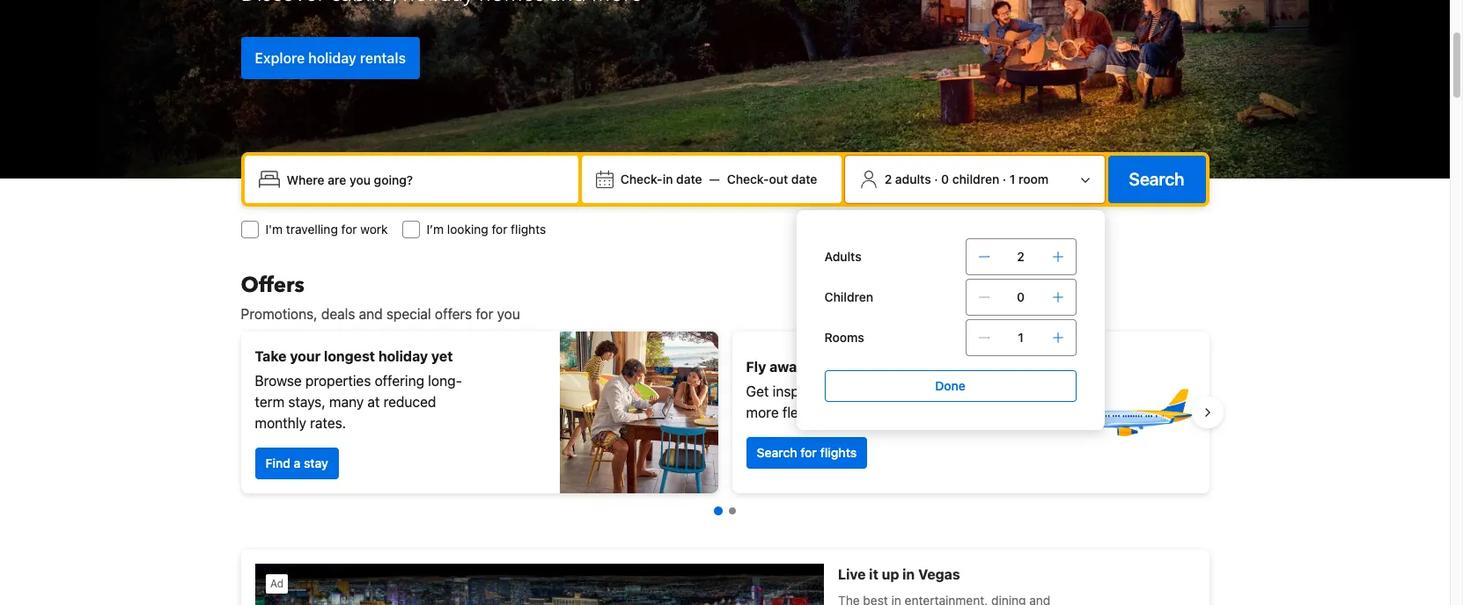 Task type: vqa. For each thing, say whether or not it's contained in the screenshot.


Task type: locate. For each thing, give the bounding box(es) containing it.
and right deals
[[359, 306, 383, 322]]

fly
[[746, 359, 767, 375]]

2 check- from the left
[[727, 172, 769, 187]]

0 vertical spatial search
[[1130, 169, 1185, 189]]

and
[[359, 306, 383, 322], [891, 384, 915, 400]]

0 horizontal spatial check-
[[621, 172, 663, 187]]

check- right —
[[727, 172, 769, 187]]

search
[[1130, 169, 1185, 189], [757, 446, 798, 461]]

0 horizontal spatial 1
[[1010, 172, 1016, 187]]

·
[[935, 172, 938, 187], [1003, 172, 1007, 187]]

2 adults · 0 children · 1 room button
[[852, 163, 1098, 196]]

date right the in at the left top of page
[[676, 172, 702, 187]]

2 inside button
[[885, 172, 892, 187]]

0 vertical spatial 0
[[942, 172, 950, 187]]

0
[[942, 172, 950, 187], [1017, 290, 1025, 305]]

offering
[[375, 373, 425, 389]]

holiday left rentals
[[308, 50, 357, 66]]

· right children
[[1003, 172, 1007, 187]]

1 horizontal spatial 2
[[1017, 249, 1025, 264]]

1 horizontal spatial check-
[[727, 172, 769, 187]]

progress bar
[[714, 507, 736, 516]]

1 vertical spatial search
[[757, 446, 798, 461]]

away
[[770, 359, 805, 375]]

region
[[227, 325, 1224, 501]]

search inside 'offers' main content
[[757, 446, 798, 461]]

stays,
[[288, 395, 326, 410]]

flights
[[511, 222, 546, 237], [954, 384, 994, 400], [820, 446, 857, 461]]

flights left with
[[954, 384, 994, 400]]

properties
[[306, 373, 371, 389]]

0 horizontal spatial and
[[359, 306, 383, 322]]

for
[[341, 222, 357, 237], [492, 222, 508, 237], [476, 306, 494, 322], [801, 446, 817, 461]]

for right looking
[[492, 222, 508, 237]]

flights down flexibility
[[820, 446, 857, 461]]

flights inside fly away to your dream holiday get inspired, compare and book flights with more flexibility
[[954, 384, 994, 400]]

0 vertical spatial flights
[[511, 222, 546, 237]]

1 vertical spatial 2
[[1017, 249, 1025, 264]]

1 horizontal spatial date
[[792, 172, 818, 187]]

to
[[809, 359, 822, 375]]

1 horizontal spatial ·
[[1003, 172, 1007, 187]]

1 date from the left
[[676, 172, 702, 187]]

offers main content
[[227, 271, 1224, 606]]

work
[[360, 222, 388, 237]]

0 horizontal spatial ·
[[935, 172, 938, 187]]

explore
[[255, 50, 305, 66]]

2
[[885, 172, 892, 187], [1017, 249, 1025, 264]]

and left book
[[891, 384, 915, 400]]

search inside button
[[1130, 169, 1185, 189]]

i'm
[[427, 222, 444, 237]]

take your longest holiday yet browse properties offering long- term stays, many at reduced monthly rates.
[[255, 349, 462, 432]]

0 horizontal spatial holiday
[[308, 50, 357, 66]]

0 horizontal spatial 2
[[885, 172, 892, 187]]

2 · from the left
[[1003, 172, 1007, 187]]

rentals
[[360, 50, 406, 66]]

0 inside button
[[942, 172, 950, 187]]

i'm
[[266, 222, 283, 237]]

at
[[368, 395, 380, 410]]

done button
[[825, 371, 1077, 402]]

1 inside 2 adults · 0 children · 1 room button
[[1010, 172, 1016, 187]]

1 horizontal spatial search
[[1130, 169, 1185, 189]]

your inside take your longest holiday yet browse properties offering long- term stays, many at reduced monthly rates.
[[290, 349, 321, 365]]

date
[[676, 172, 702, 187], [792, 172, 818, 187]]

1 horizontal spatial holiday
[[379, 349, 428, 365]]

1 vertical spatial 1
[[1018, 330, 1024, 345]]

1 horizontal spatial flights
[[820, 446, 857, 461]]

reduced
[[384, 395, 436, 410]]

1 vertical spatial flights
[[954, 384, 994, 400]]

1 horizontal spatial 1
[[1018, 330, 1024, 345]]

0 horizontal spatial search
[[757, 446, 798, 461]]

1 up with
[[1018, 330, 1024, 345]]

your right take
[[290, 349, 321, 365]]

rooms
[[825, 330, 865, 345]]

check-
[[621, 172, 663, 187], [727, 172, 769, 187]]

0 horizontal spatial your
[[290, 349, 321, 365]]

2 vertical spatial flights
[[820, 446, 857, 461]]

check- left —
[[621, 172, 663, 187]]

1
[[1010, 172, 1016, 187], [1018, 330, 1024, 345]]

your inside fly away to your dream holiday get inspired, compare and book flights with more flexibility
[[826, 359, 857, 375]]

0 vertical spatial 2
[[885, 172, 892, 187]]

rates.
[[310, 416, 346, 432]]

2 adults · 0 children · 1 room
[[885, 172, 1049, 187]]

1 horizontal spatial and
[[891, 384, 915, 400]]

more
[[746, 405, 779, 421]]

2 left adults
[[885, 172, 892, 187]]

1 left room
[[1010, 172, 1016, 187]]

holiday
[[308, 50, 357, 66], [379, 349, 428, 365], [907, 359, 957, 375]]

2 for 2
[[1017, 249, 1025, 264]]

children
[[825, 290, 874, 305]]

0 horizontal spatial date
[[676, 172, 702, 187]]

deals
[[321, 306, 355, 322]]

1 horizontal spatial your
[[826, 359, 857, 375]]

search for flights
[[757, 446, 857, 461]]

check-in date — check-out date
[[621, 172, 818, 187]]

find
[[266, 456, 291, 471]]

many
[[329, 395, 364, 410]]

long-
[[428, 373, 462, 389]]

0 vertical spatial and
[[359, 306, 383, 322]]

for down flexibility
[[801, 446, 817, 461]]

1 vertical spatial and
[[891, 384, 915, 400]]

fly away to your dream holiday get inspired, compare and book flights with more flexibility
[[746, 359, 1024, 421]]

explore holiday rentals link
[[241, 37, 420, 79]]

get
[[746, 384, 769, 400]]

0 vertical spatial 1
[[1010, 172, 1016, 187]]

· right adults
[[935, 172, 938, 187]]

search for flights link
[[746, 438, 868, 469]]

travelling
[[286, 222, 338, 237]]

date right out
[[792, 172, 818, 187]]

2 for 2 adults · 0 children · 1 room
[[885, 172, 892, 187]]

flights right looking
[[511, 222, 546, 237]]

your
[[290, 349, 321, 365], [826, 359, 857, 375]]

find a stay
[[266, 456, 328, 471]]

1 horizontal spatial 0
[[1017, 290, 1025, 305]]

flexibility
[[783, 405, 839, 421]]

take your longest holiday yet image
[[560, 332, 718, 494]]

monthly
[[255, 416, 306, 432]]

2 down room
[[1017, 249, 1025, 264]]

holiday up book
[[907, 359, 957, 375]]

holiday up offering
[[379, 349, 428, 365]]

region containing take your longest holiday yet
[[227, 325, 1224, 501]]

2 horizontal spatial holiday
[[907, 359, 957, 375]]

0 horizontal spatial flights
[[511, 222, 546, 237]]

for left the you
[[476, 306, 494, 322]]

for inside "search for flights" link
[[801, 446, 817, 461]]

0 horizontal spatial 0
[[942, 172, 950, 187]]

inspired,
[[773, 384, 828, 400]]

your right to
[[826, 359, 857, 375]]

2 horizontal spatial flights
[[954, 384, 994, 400]]



Task type: describe. For each thing, give the bounding box(es) containing it.
out
[[769, 172, 788, 187]]

yet
[[432, 349, 453, 365]]

1 · from the left
[[935, 172, 938, 187]]

take
[[255, 349, 287, 365]]

compare
[[831, 384, 888, 400]]

offers
[[241, 271, 305, 300]]

term
[[255, 395, 285, 410]]

holiday inside take your longest holiday yet browse properties offering long- term stays, many at reduced monthly rates.
[[379, 349, 428, 365]]

fly away to your dream holiday image
[[1072, 351, 1196, 475]]

special
[[387, 306, 431, 322]]

1 vertical spatial 0
[[1017, 290, 1025, 305]]

and inside the "offers promotions, deals and special offers for you"
[[359, 306, 383, 322]]

i'm travelling for work
[[266, 222, 388, 237]]

children
[[953, 172, 1000, 187]]

stay
[[304, 456, 328, 471]]

book
[[919, 384, 951, 400]]

you
[[497, 306, 520, 322]]

room
[[1019, 172, 1049, 187]]

search for search
[[1130, 169, 1185, 189]]

dream
[[860, 359, 904, 375]]

longest
[[324, 349, 375, 365]]

progress bar inside 'offers' main content
[[714, 507, 736, 516]]

2 date from the left
[[792, 172, 818, 187]]

search button
[[1108, 156, 1206, 203]]

—
[[710, 172, 720, 187]]

looking
[[447, 222, 489, 237]]

check-in date button
[[614, 164, 710, 196]]

and inside fly away to your dream holiday get inspired, compare and book flights with more flexibility
[[891, 384, 915, 400]]

find a stay link
[[255, 448, 339, 480]]

for left work
[[341, 222, 357, 237]]

adults
[[896, 172, 931, 187]]

browse
[[255, 373, 302, 389]]

i'm looking for flights
[[427, 222, 546, 237]]

explore holiday rentals
[[255, 50, 406, 66]]

with
[[997, 384, 1024, 400]]

a
[[294, 456, 301, 471]]

1 check- from the left
[[621, 172, 663, 187]]

check-out date button
[[720, 164, 825, 196]]

holiday inside fly away to your dream holiday get inspired, compare and book flights with more flexibility
[[907, 359, 957, 375]]

offers
[[435, 306, 472, 322]]

done
[[935, 379, 966, 394]]

in
[[663, 172, 673, 187]]

Where are you going? field
[[280, 164, 571, 196]]

adults
[[825, 249, 862, 264]]

search for search for flights
[[757, 446, 798, 461]]

for inside the "offers promotions, deals and special offers for you"
[[476, 306, 494, 322]]

promotions,
[[241, 306, 318, 322]]

offers promotions, deals and special offers for you
[[241, 271, 520, 322]]



